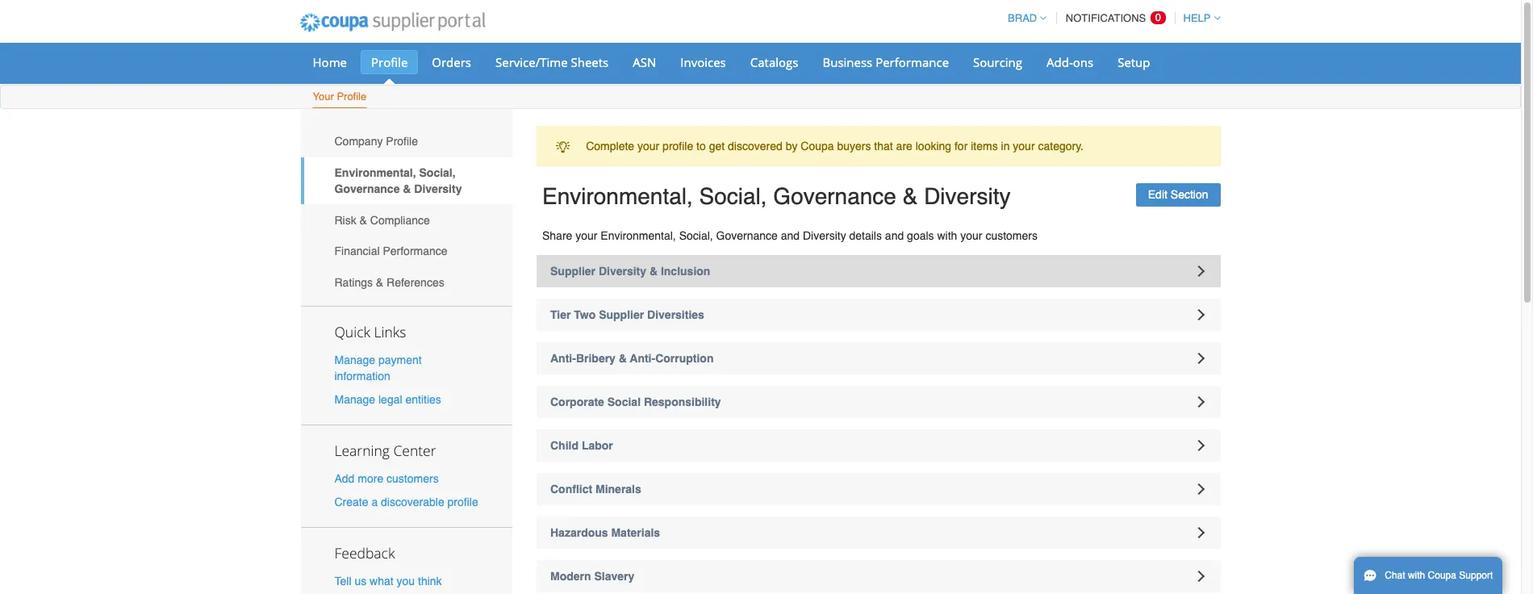 Task type: describe. For each thing, give the bounding box(es) containing it.
manage payment information link
[[335, 353, 422, 382]]

entities
[[406, 393, 441, 406]]

child labor
[[551, 439, 613, 452]]

complete your profile to get discovered by coupa buyers that are looking for items in your category. alert
[[537, 126, 1221, 167]]

2 anti- from the left
[[630, 352, 656, 365]]

& inside dropdown button
[[650, 265, 658, 278]]

1 vertical spatial profile
[[448, 496, 479, 509]]

section
[[1171, 188, 1209, 201]]

child labor heading
[[537, 430, 1221, 462]]

manage payment information
[[335, 353, 422, 382]]

catalogs link
[[740, 50, 809, 74]]

& up goals
[[903, 184, 918, 209]]

profile link
[[361, 50, 418, 74]]

& inside dropdown button
[[619, 352, 627, 365]]

manage legal entities link
[[335, 393, 441, 406]]

supplier diversity & inclusion
[[551, 265, 711, 278]]

company profile link
[[301, 126, 513, 157]]

business
[[823, 54, 873, 70]]

complete your profile to get discovered by coupa buyers that are looking for items in your category.
[[586, 140, 1084, 153]]

two
[[574, 308, 596, 321]]

navigation containing notifications 0
[[1001, 2, 1221, 34]]

edit section
[[1149, 188, 1209, 201]]

child
[[551, 439, 579, 452]]

business performance
[[823, 54, 949, 70]]

child labor button
[[537, 430, 1221, 462]]

anti-bribery & anti-corruption
[[551, 352, 714, 365]]

materials
[[612, 526, 661, 539]]

service/time sheets
[[496, 54, 609, 70]]

diversity left details
[[803, 229, 847, 242]]

sourcing
[[974, 54, 1023, 70]]

profile inside alert
[[663, 140, 694, 153]]

for
[[955, 140, 968, 153]]

tell us what you think button
[[335, 573, 442, 590]]

ratings & references link
[[301, 267, 513, 298]]

risk & compliance
[[335, 214, 430, 227]]

by
[[786, 140, 798, 153]]

1 horizontal spatial environmental, social, governance & diversity
[[543, 184, 1011, 209]]

add-ons
[[1047, 54, 1094, 70]]

manage for manage legal entities
[[335, 393, 375, 406]]

profile for your profile
[[337, 90, 367, 103]]

get
[[709, 140, 725, 153]]

center
[[394, 441, 436, 460]]

think
[[418, 575, 442, 588]]

items
[[971, 140, 998, 153]]

social
[[608, 396, 641, 409]]

in
[[1002, 140, 1010, 153]]

conflict minerals
[[551, 483, 642, 496]]

ratings
[[335, 276, 373, 289]]

tell us what you think
[[335, 575, 442, 588]]

your right in
[[1013, 140, 1035, 153]]

edit
[[1149, 188, 1168, 201]]

supplier inside supplier diversity & inclusion dropdown button
[[551, 265, 596, 278]]

0 vertical spatial profile
[[371, 54, 408, 70]]

tier two supplier diversities heading
[[537, 299, 1221, 331]]

category.
[[1039, 140, 1084, 153]]

your
[[313, 90, 334, 103]]

& inside environmental, social, governance & diversity
[[403, 182, 411, 195]]

sheets
[[571, 54, 609, 70]]

notifications 0
[[1066, 11, 1162, 24]]

information
[[335, 369, 391, 382]]

tier two supplier diversities
[[551, 308, 705, 321]]

asn link
[[623, 50, 667, 74]]

0 horizontal spatial customers
[[387, 472, 439, 485]]

risk
[[335, 214, 357, 227]]

create
[[335, 496, 369, 509]]

corporate social responsibility heading
[[537, 386, 1221, 418]]

you
[[397, 575, 415, 588]]

support
[[1460, 570, 1494, 581]]

diversity inside dropdown button
[[599, 265, 647, 278]]

supplier inside tier two supplier diversities dropdown button
[[599, 308, 644, 321]]

notifications
[[1066, 12, 1147, 24]]

edit section link
[[1137, 184, 1221, 207]]

invoices
[[681, 54, 726, 70]]

responsibility
[[644, 396, 721, 409]]

1 vertical spatial social,
[[700, 184, 767, 209]]

complete
[[586, 140, 635, 153]]

social, inside environmental, social, governance & diversity link
[[419, 166, 456, 179]]

1 horizontal spatial customers
[[986, 229, 1038, 242]]

that
[[875, 140, 894, 153]]

bribery
[[576, 352, 616, 365]]

quick
[[335, 322, 371, 341]]

2 vertical spatial environmental,
[[601, 229, 676, 242]]

feedback
[[335, 544, 395, 563]]

performance for business performance
[[876, 54, 949, 70]]

corporate social responsibility
[[551, 396, 721, 409]]

conflict
[[551, 483, 593, 496]]

environmental, inside environmental, social, governance & diversity
[[335, 166, 416, 179]]

corporate social responsibility button
[[537, 386, 1221, 418]]

help link
[[1177, 12, 1221, 24]]

home link
[[302, 50, 358, 74]]

brad link
[[1001, 12, 1047, 24]]

performance for financial performance
[[383, 245, 448, 258]]

home
[[313, 54, 347, 70]]

diversities
[[648, 308, 705, 321]]

share your environmental, social, governance and diversity details and goals with your customers
[[543, 229, 1038, 242]]

tell
[[335, 575, 352, 588]]

add
[[335, 472, 355, 485]]

your right complete
[[638, 140, 660, 153]]

asn
[[633, 54, 657, 70]]

conflict minerals heading
[[537, 473, 1221, 505]]

financial
[[335, 245, 380, 258]]

conflict minerals button
[[537, 473, 1221, 505]]

service/time sheets link
[[485, 50, 619, 74]]

add more customers
[[335, 472, 439, 485]]

diversity down "for"
[[925, 184, 1011, 209]]

coupa inside alert
[[801, 140, 834, 153]]

details
[[850, 229, 882, 242]]



Task type: vqa. For each thing, say whether or not it's contained in the screenshot.
CHILD LABOR
yes



Task type: locate. For each thing, give the bounding box(es) containing it.
diversity up tier two supplier diversities
[[599, 265, 647, 278]]

looking
[[916, 140, 952, 153]]

performance right business
[[876, 54, 949, 70]]

chat with coupa support button
[[1355, 557, 1504, 594]]

coupa inside "button"
[[1429, 570, 1457, 581]]

navigation
[[1001, 2, 1221, 34]]

supplier diversity & inclusion heading
[[537, 255, 1221, 287]]

profile down coupa supplier portal image
[[371, 54, 408, 70]]

brad
[[1008, 12, 1038, 24]]

company profile
[[335, 135, 418, 148]]

2 vertical spatial profile
[[386, 135, 418, 148]]

profile for company profile
[[386, 135, 418, 148]]

your right share
[[576, 229, 598, 242]]

chat with coupa support
[[1386, 570, 1494, 581]]

payment
[[379, 353, 422, 366]]

manage legal entities
[[335, 393, 441, 406]]

0 vertical spatial environmental,
[[335, 166, 416, 179]]

anti-
[[551, 352, 576, 365], [630, 352, 656, 365]]

1 and from the left
[[781, 229, 800, 242]]

1 vertical spatial manage
[[335, 393, 375, 406]]

environmental, social, governance & diversity up compliance
[[335, 166, 462, 195]]

1 horizontal spatial with
[[1409, 570, 1426, 581]]

0
[[1156, 11, 1162, 23]]

are
[[897, 140, 913, 153]]

manage inside manage payment information
[[335, 353, 375, 366]]

manage
[[335, 353, 375, 366], [335, 393, 375, 406]]

and left details
[[781, 229, 800, 242]]

goals
[[908, 229, 935, 242]]

modern slavery heading
[[537, 560, 1221, 593]]

add-ons link
[[1037, 50, 1105, 74]]

corporate
[[551, 396, 605, 409]]

and
[[781, 229, 800, 242], [886, 229, 904, 242]]

supplier
[[551, 265, 596, 278], [599, 308, 644, 321]]

performance up references
[[383, 245, 448, 258]]

ons
[[1074, 54, 1094, 70]]

social, down get
[[700, 184, 767, 209]]

0 horizontal spatial supplier
[[551, 265, 596, 278]]

invoices link
[[670, 50, 737, 74]]

hazardous materials
[[551, 526, 661, 539]]

0 vertical spatial with
[[938, 229, 958, 242]]

sourcing link
[[963, 50, 1033, 74]]

1 horizontal spatial performance
[[876, 54, 949, 70]]

slavery
[[595, 570, 635, 583]]

1 vertical spatial customers
[[387, 472, 439, 485]]

profile left to
[[663, 140, 694, 153]]

& right ratings
[[376, 276, 384, 289]]

profile up environmental, social, governance & diversity link
[[386, 135, 418, 148]]

diversity up the 'risk & compliance' "link"
[[414, 182, 462, 195]]

learning center
[[335, 441, 436, 460]]

add-
[[1047, 54, 1074, 70]]

coupa
[[801, 140, 834, 153], [1429, 570, 1457, 581]]

0 vertical spatial coupa
[[801, 140, 834, 153]]

supplier diversity & inclusion button
[[537, 255, 1221, 287]]

& inside "link"
[[360, 214, 367, 227]]

financial performance link
[[301, 236, 513, 267]]

discoverable
[[381, 496, 445, 509]]

manage down information
[[335, 393, 375, 406]]

share
[[543, 229, 573, 242]]

2 manage from the top
[[335, 393, 375, 406]]

with right goals
[[938, 229, 958, 242]]

social, up inclusion
[[679, 229, 713, 242]]

orders
[[432, 54, 472, 70]]

1 anti- from the left
[[551, 352, 576, 365]]

your profile link
[[312, 87, 368, 108]]

quick links
[[335, 322, 406, 341]]

legal
[[379, 393, 403, 406]]

to
[[697, 140, 706, 153]]

modern slavery button
[[537, 560, 1221, 593]]

diversity inside environmental, social, governance & diversity
[[414, 182, 462, 195]]

profile right your on the left top
[[337, 90, 367, 103]]

0 horizontal spatial and
[[781, 229, 800, 242]]

links
[[374, 322, 406, 341]]

0 vertical spatial performance
[[876, 54, 949, 70]]

what
[[370, 575, 394, 588]]

coupa left support
[[1429, 570, 1457, 581]]

performance inside "financial performance" "link"
[[383, 245, 448, 258]]

0 horizontal spatial performance
[[383, 245, 448, 258]]

discovered
[[728, 140, 783, 153]]

1 vertical spatial with
[[1409, 570, 1426, 581]]

0 vertical spatial social,
[[419, 166, 456, 179]]

1 horizontal spatial anti-
[[630, 352, 656, 365]]

1 horizontal spatial profile
[[663, 140, 694, 153]]

modern slavery
[[551, 570, 635, 583]]

& up the 'risk & compliance' "link"
[[403, 182, 411, 195]]

with inside "button"
[[1409, 570, 1426, 581]]

social, down company profile link
[[419, 166, 456, 179]]

more
[[358, 472, 384, 485]]

1 horizontal spatial supplier
[[599, 308, 644, 321]]

0 horizontal spatial environmental, social, governance & diversity
[[335, 166, 462, 195]]

social,
[[419, 166, 456, 179], [700, 184, 767, 209], [679, 229, 713, 242]]

environmental, social, governance & diversity
[[335, 166, 462, 195], [543, 184, 1011, 209]]

us
[[355, 575, 367, 588]]

orders link
[[422, 50, 482, 74]]

ratings & references
[[335, 276, 445, 289]]

coupa right by
[[801, 140, 834, 153]]

1 horizontal spatial coupa
[[1429, 570, 1457, 581]]

anti- up corporate social responsibility
[[630, 352, 656, 365]]

0 vertical spatial customers
[[986, 229, 1038, 242]]

your profile
[[313, 90, 367, 103]]

0 horizontal spatial profile
[[448, 496, 479, 509]]

a
[[372, 496, 378, 509]]

manage for manage payment information
[[335, 353, 375, 366]]

& left inclusion
[[650, 265, 658, 278]]

add more customers link
[[335, 472, 439, 485]]

0 horizontal spatial with
[[938, 229, 958, 242]]

customers
[[986, 229, 1038, 242], [387, 472, 439, 485]]

supplier down share
[[551, 265, 596, 278]]

with right the chat at the bottom
[[1409, 570, 1426, 581]]

environmental, down company profile
[[335, 166, 416, 179]]

with
[[938, 229, 958, 242], [1409, 570, 1426, 581]]

anti-bribery & anti-corruption heading
[[537, 342, 1221, 375]]

& right bribery
[[619, 352, 627, 365]]

1 manage from the top
[[335, 353, 375, 366]]

anti- down tier at the bottom left of the page
[[551, 352, 576, 365]]

hazardous materials button
[[537, 517, 1221, 549]]

minerals
[[596, 483, 642, 496]]

2 vertical spatial social,
[[679, 229, 713, 242]]

1 vertical spatial coupa
[[1429, 570, 1457, 581]]

governance
[[335, 182, 400, 195], [774, 184, 897, 209], [717, 229, 778, 242]]

your right goals
[[961, 229, 983, 242]]

business performance link
[[813, 50, 960, 74]]

0 horizontal spatial coupa
[[801, 140, 834, 153]]

0 vertical spatial profile
[[663, 140, 694, 153]]

1 horizontal spatial and
[[886, 229, 904, 242]]

buyers
[[838, 140, 872, 153]]

& right the risk
[[360, 214, 367, 227]]

manage up information
[[335, 353, 375, 366]]

inclusion
[[661, 265, 711, 278]]

supplier right two
[[599, 308, 644, 321]]

profile right discoverable
[[448, 496, 479, 509]]

modern
[[551, 570, 591, 583]]

service/time
[[496, 54, 568, 70]]

0 vertical spatial manage
[[335, 353, 375, 366]]

catalogs
[[751, 54, 799, 70]]

0 horizontal spatial anti-
[[551, 352, 576, 365]]

hazardous materials heading
[[537, 517, 1221, 549]]

1 vertical spatial performance
[[383, 245, 448, 258]]

and left goals
[[886, 229, 904, 242]]

1 vertical spatial profile
[[337, 90, 367, 103]]

risk & compliance link
[[301, 205, 513, 236]]

environmental, social, governance & diversity up share your environmental, social, governance and diversity details and goals with your customers
[[543, 184, 1011, 209]]

tier
[[551, 308, 571, 321]]

2 and from the left
[[886, 229, 904, 242]]

1 vertical spatial supplier
[[599, 308, 644, 321]]

performance inside business performance link
[[876, 54, 949, 70]]

anti-bribery & anti-corruption button
[[537, 342, 1221, 375]]

your
[[638, 140, 660, 153], [1013, 140, 1035, 153], [576, 229, 598, 242], [961, 229, 983, 242]]

environmental, down complete
[[543, 184, 693, 209]]

environmental, up supplier diversity & inclusion
[[601, 229, 676, 242]]

0 vertical spatial supplier
[[551, 265, 596, 278]]

coupa supplier portal image
[[289, 2, 497, 43]]

compliance
[[370, 214, 430, 227]]

1 vertical spatial environmental,
[[543, 184, 693, 209]]

environmental, social, governance & diversity link
[[301, 157, 513, 205]]



